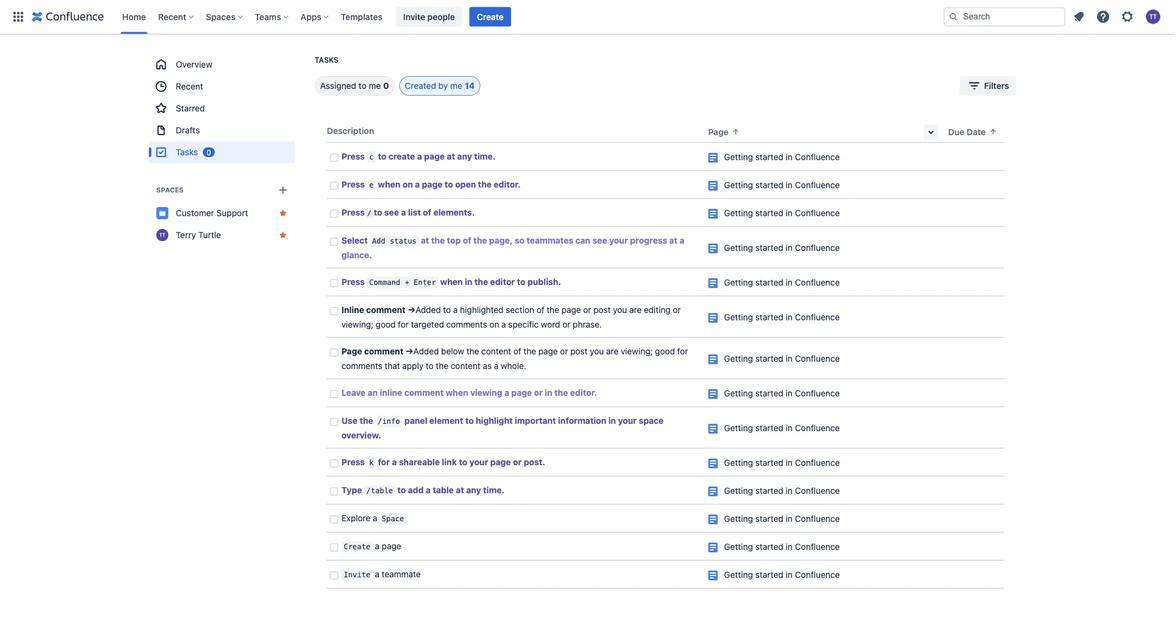Task type: locate. For each thing, give the bounding box(es) containing it.
1 getting started in confluence from the top
[[724, 152, 840, 162]]

0 horizontal spatial me
[[369, 81, 381, 91]]

see right /
[[384, 207, 399, 218]]

editor. up information
[[570, 388, 597, 398]]

good down inline comment →
[[376, 320, 396, 330]]

8 getting started in confluence from the top
[[724, 388, 840, 399]]

content down "below"
[[451, 361, 481, 371]]

confluence for second getting started in confluence link from the top
[[795, 180, 840, 190]]

1 vertical spatial tasks
[[176, 147, 198, 157]]

time.
[[474, 151, 496, 161], [483, 485, 505, 495]]

2 vertical spatial for
[[378, 457, 390, 467]]

page down space
[[382, 541, 401, 551]]

for
[[398, 320, 409, 330], [677, 346, 688, 356], [378, 457, 390, 467]]

the
[[478, 179, 492, 190], [431, 236, 445, 246], [474, 236, 487, 246], [475, 277, 488, 287], [547, 305, 559, 315], [467, 346, 479, 356], [524, 346, 536, 356], [436, 361, 449, 371], [555, 388, 568, 398], [360, 416, 373, 426]]

1 page title icon image from the top
[[708, 153, 718, 163]]

getting started in confluence for ninth getting started in confluence link from the top
[[724, 423, 840, 433]]

0 horizontal spatial are
[[606, 346, 619, 356]]

1 started from the top
[[756, 152, 784, 162]]

highlight
[[476, 416, 513, 426]]

type /table to add a table at any time.
[[342, 485, 505, 495]]

press left /
[[342, 207, 365, 218]]

3 getting started in confluence from the top
[[724, 208, 840, 218]]

1 horizontal spatial create
[[477, 12, 504, 22]]

0 vertical spatial 0
[[383, 81, 389, 91]]

good
[[376, 320, 396, 330], [655, 346, 675, 356]]

invite people button
[[396, 7, 462, 27]]

post up phrase.
[[594, 305, 611, 315]]

0 vertical spatial tasks
[[315, 56, 339, 64]]

1 vertical spatial recent
[[176, 81, 203, 91]]

getting for 11th getting started in confluence link
[[724, 486, 753, 496]]

14 started from the top
[[756, 570, 784, 580]]

to inside added to a highlighted section of the page or post you are editing or viewing; good for targeted comments on a specific word or phrase.
[[443, 305, 451, 315]]

recent up starred
[[176, 81, 203, 91]]

1 vertical spatial page
[[342, 346, 362, 356]]

your for press k for a shareable link to your page or post.
[[470, 457, 488, 467]]

viewing
[[470, 388, 502, 398]]

1 getting started in confluence link from the top
[[724, 152, 840, 162]]

0 down drafts link
[[207, 148, 211, 157]]

in for eighth getting started in confluence link from the top of the page
[[786, 388, 793, 399]]

or up phrase.
[[583, 305, 591, 315]]

14 page title icon image from the top
[[708, 571, 718, 581]]

unstar this space image inside "customer support" link
[[278, 208, 288, 218]]

1 press from the top
[[342, 151, 365, 161]]

added up the targeted
[[416, 305, 441, 315]]

1 horizontal spatial tasks
[[315, 56, 339, 64]]

0 horizontal spatial 0
[[207, 148, 211, 157]]

you inside added below the content of the page or post you are viewing; good for comments that apply to the content as a whole.
[[590, 346, 604, 356]]

when right e
[[378, 179, 401, 190]]

confluence for 6th getting started in confluence link from the top
[[795, 312, 840, 322]]

page title icon image for ninth getting started in confluence link from the top
[[708, 424, 718, 434]]

invite for invite a teammate
[[344, 571, 371, 580]]

in for 3rd getting started in confluence link from the bottom of the page
[[786, 514, 793, 524]]

overview.
[[342, 431, 381, 441]]

teammates
[[527, 236, 574, 246]]

a left list
[[401, 207, 406, 218]]

due date
[[948, 127, 986, 137]]

the up the word
[[547, 305, 559, 315]]

in for 2nd getting started in confluence link from the bottom
[[786, 542, 793, 552]]

page down the word
[[539, 346, 558, 356]]

panel element to highlight important information in your space overview.
[[342, 416, 666, 441]]

to right element
[[465, 416, 474, 426]]

recent inside group
[[176, 81, 203, 91]]

1 horizontal spatial you
[[613, 305, 627, 315]]

0 vertical spatial time.
[[474, 151, 496, 161]]

post.
[[524, 457, 545, 467]]

see right can
[[593, 236, 607, 246]]

0 vertical spatial unstar this space image
[[278, 208, 288, 218]]

10 getting started in confluence from the top
[[724, 458, 840, 468]]

1 vertical spatial on
[[490, 320, 499, 330]]

space
[[382, 515, 404, 523]]

page title icon image for 12th getting started in confluence link from the bottom
[[708, 209, 718, 219]]

getting started in confluence for 2nd getting started in confluence link from the bottom
[[724, 542, 840, 552]]

0 vertical spatial editor.
[[494, 179, 521, 190]]

select add status
[[342, 236, 417, 246]]

1 vertical spatial content
[[451, 361, 481, 371]]

1 horizontal spatial see
[[593, 236, 607, 246]]

invite down create a page
[[344, 571, 371, 580]]

3 getting from the top
[[724, 208, 753, 218]]

you left editing
[[613, 305, 627, 315]]

comments
[[446, 320, 487, 330], [342, 361, 382, 371]]

0 vertical spatial good
[[376, 320, 396, 330]]

0 horizontal spatial for
[[378, 457, 390, 467]]

to left add on the left
[[397, 485, 406, 495]]

5 page title icon image from the top
[[708, 278, 718, 288]]

1 horizontal spatial comments
[[446, 320, 487, 330]]

0 vertical spatial invite
[[403, 12, 425, 22]]

8 confluence from the top
[[795, 388, 840, 399]]

getting started in confluence for 14th getting started in confluence link from the top of the page
[[724, 570, 840, 580]]

getting started in confluence
[[724, 152, 840, 162], [724, 180, 840, 190], [724, 208, 840, 218], [724, 243, 840, 253], [724, 278, 840, 288], [724, 312, 840, 322], [724, 354, 840, 364], [724, 388, 840, 399], [724, 423, 840, 433], [724, 458, 840, 468], [724, 486, 840, 496], [724, 514, 840, 524], [724, 542, 840, 552], [724, 570, 840, 580]]

2 vertical spatial comment
[[404, 388, 444, 398]]

11 page title icon image from the top
[[708, 487, 718, 497]]

of inside at the top of the page, so teammates can see your progress at a glance.
[[463, 236, 472, 246]]

to up the targeted
[[443, 305, 451, 315]]

getting
[[724, 152, 753, 162], [724, 180, 753, 190], [724, 208, 753, 218], [724, 243, 753, 253], [724, 278, 753, 288], [724, 312, 753, 322], [724, 354, 753, 364], [724, 388, 753, 399], [724, 423, 753, 433], [724, 458, 753, 468], [724, 486, 753, 496], [724, 514, 753, 524], [724, 542, 753, 552], [724, 570, 753, 580]]

→ up apply
[[406, 346, 414, 356]]

6 started from the top
[[756, 312, 784, 322]]

word
[[541, 320, 560, 330]]

7 started from the top
[[756, 354, 784, 364]]

7 page title icon image from the top
[[708, 355, 718, 364]]

create
[[477, 12, 504, 22], [344, 543, 371, 551]]

are inside added to a highlighted section of the page or post you are editing or viewing; good for targeted comments on a specific word or phrase.
[[629, 305, 642, 315]]

inline comment →
[[342, 305, 416, 315]]

added inside added below the content of the page or post you are viewing; good for comments that apply to the content as a whole.
[[414, 346, 439, 356]]

post down phrase.
[[571, 346, 588, 356]]

whole.
[[501, 361, 526, 371]]

page comment →
[[342, 346, 414, 356]]

page left ascending sorting icon page
[[708, 127, 729, 137]]

page left post.
[[490, 457, 511, 467]]

command
[[369, 278, 400, 287]]

added to a highlighted section of the page or post you are editing or viewing; good for targeted comments on a specific word or phrase.
[[342, 305, 683, 330]]

me right the assigned
[[369, 81, 381, 91]]

so
[[515, 236, 525, 246]]

5 getting from the top
[[724, 278, 753, 288]]

post
[[594, 305, 611, 315], [571, 346, 588, 356]]

1 vertical spatial unstar this space image
[[278, 230, 288, 240]]

create right people
[[477, 12, 504, 22]]

5 getting started in confluence from the top
[[724, 278, 840, 288]]

when right enter
[[440, 277, 463, 287]]

started for second getting started in confluence link from the top
[[756, 180, 784, 190]]

0 horizontal spatial content
[[451, 361, 481, 371]]

on
[[403, 179, 413, 190], [490, 320, 499, 330]]

2 me from the left
[[450, 81, 463, 91]]

0 vertical spatial create
[[477, 12, 504, 22]]

1 horizontal spatial for
[[398, 320, 409, 330]]

11 confluence from the top
[[795, 486, 840, 496]]

unstar this space image inside terry turtle link
[[278, 230, 288, 240]]

good inside added to a highlighted section of the page or post you are editing or viewing; good for targeted comments on a specific word or phrase.
[[376, 320, 396, 330]]

page title icon image for 5th getting started in confluence link from the top
[[708, 278, 718, 288]]

0 vertical spatial see
[[384, 207, 399, 218]]

0 horizontal spatial tasks
[[176, 147, 198, 157]]

spaces right recent dropdown button
[[206, 12, 235, 22]]

are
[[629, 305, 642, 315], [606, 346, 619, 356]]

in for 5th getting started in confluence link from the top
[[786, 278, 793, 288]]

1 vertical spatial viewing;
[[621, 346, 653, 356]]

can
[[576, 236, 591, 246]]

10 page title icon image from the top
[[708, 459, 718, 469]]

6 getting started in confluence from the top
[[724, 312, 840, 322]]

press left e
[[342, 179, 365, 190]]

6 confluence from the top
[[795, 312, 840, 322]]

0 vertical spatial comment
[[366, 305, 406, 315]]

1 horizontal spatial spaces
[[206, 12, 235, 22]]

4 started from the top
[[756, 243, 784, 253]]

4 confluence from the top
[[795, 243, 840, 253]]

6 page title icon image from the top
[[708, 313, 718, 323]]

page,
[[489, 236, 513, 246]]

getting for 14th getting started in confluence link from the top of the page
[[724, 570, 753, 580]]

0 vertical spatial recent
[[158, 12, 186, 22]]

overview link
[[149, 54, 295, 76]]

starred
[[176, 103, 205, 113]]

8 getting from the top
[[724, 388, 753, 399]]

to
[[359, 81, 367, 91], [378, 151, 387, 161], [445, 179, 453, 190], [374, 207, 382, 218], [517, 277, 526, 287], [443, 305, 451, 315], [426, 361, 434, 371], [465, 416, 474, 426], [459, 457, 468, 467], [397, 485, 406, 495]]

help icon image
[[1096, 9, 1111, 24]]

customer
[[176, 208, 214, 218]]

me right by
[[450, 81, 463, 91]]

11 getting from the top
[[724, 486, 753, 496]]

9 getting started in confluence from the top
[[724, 423, 840, 433]]

9 getting from the top
[[724, 423, 753, 433]]

8 started from the top
[[756, 388, 784, 399]]

1 vertical spatial good
[[655, 346, 675, 356]]

of right list
[[423, 207, 431, 218]]

1 horizontal spatial page
[[708, 127, 729, 137]]

description
[[327, 126, 374, 136]]

a right viewing in the left of the page
[[505, 388, 509, 398]]

use
[[342, 416, 358, 426]]

invite inside invite people button
[[403, 12, 425, 22]]

1 vertical spatial spaces
[[156, 186, 184, 194]]

your right "link"
[[470, 457, 488, 467]]

or
[[583, 305, 591, 315], [673, 305, 681, 315], [563, 320, 571, 330], [560, 346, 568, 356], [534, 388, 543, 398], [513, 457, 522, 467]]

5 started from the top
[[756, 278, 784, 288]]

9 started from the top
[[756, 423, 784, 433]]

0 vertical spatial on
[[403, 179, 413, 190]]

space
[[639, 416, 664, 426]]

2 started from the top
[[756, 180, 784, 190]]

0 vertical spatial for
[[398, 320, 409, 330]]

0 vertical spatial any
[[457, 151, 472, 161]]

4 getting started in confluence link from the top
[[724, 243, 840, 253]]

press left c
[[342, 151, 365, 161]]

page title icon image
[[708, 153, 718, 163], [708, 181, 718, 191], [708, 209, 718, 219], [708, 244, 718, 253], [708, 278, 718, 288], [708, 313, 718, 323], [708, 355, 718, 364], [708, 389, 718, 399], [708, 424, 718, 434], [708, 459, 718, 469], [708, 487, 718, 497], [708, 515, 718, 525], [708, 543, 718, 553], [708, 571, 718, 581]]

comment for good
[[366, 305, 406, 315]]

0 horizontal spatial page
[[342, 346, 362, 356]]

of right top
[[463, 236, 472, 246]]

12 confluence from the top
[[795, 514, 840, 524]]

0 vertical spatial added
[[416, 305, 441, 315]]

12 started from the top
[[756, 514, 784, 524]]

to right apply
[[426, 361, 434, 371]]

a left teammate on the left
[[375, 569, 380, 580]]

your inside panel element to highlight important information in your space overview.
[[618, 416, 637, 426]]

comment
[[366, 305, 406, 315], [364, 346, 404, 356], [404, 388, 444, 398]]

7 getting from the top
[[724, 354, 753, 364]]

enter
[[414, 278, 436, 287]]

0 horizontal spatial editor.
[[494, 179, 521, 190]]

tab list
[[300, 76, 480, 96]]

a right create
[[417, 151, 422, 161]]

any for table
[[466, 485, 481, 495]]

3 press from the top
[[342, 207, 365, 218]]

group
[[149, 54, 295, 163]]

of up whole.
[[514, 346, 521, 356]]

10 started from the top
[[756, 458, 784, 468]]

1 vertical spatial comments
[[342, 361, 382, 371]]

13 confluence from the top
[[795, 542, 840, 552]]

getting for eighth getting started in confluence link from the top of the page
[[724, 388, 753, 399]]

5 press from the top
[[342, 457, 365, 467]]

or right the word
[[563, 320, 571, 330]]

5 confluence from the top
[[795, 278, 840, 288]]

viewing; down editing
[[621, 346, 653, 356]]

1 vertical spatial for
[[677, 346, 688, 356]]

1 horizontal spatial invite
[[403, 12, 425, 22]]

any right table
[[466, 485, 481, 495]]

11 getting started in confluence link from the top
[[724, 486, 840, 496]]

0 horizontal spatial invite
[[344, 571, 371, 580]]

any up the open
[[457, 151, 472, 161]]

13 getting from the top
[[724, 542, 753, 552]]

time. right table
[[483, 485, 505, 495]]

3 started from the top
[[756, 208, 784, 218]]

that
[[385, 361, 400, 371]]

assigned to me 0
[[320, 81, 389, 91]]

filters button
[[960, 76, 1017, 96]]

when left viewing in the left of the page
[[446, 388, 468, 398]]

0 inside group
[[207, 148, 211, 157]]

0 horizontal spatial good
[[376, 320, 396, 330]]

list
[[408, 207, 421, 218]]

2 getting started in confluence from the top
[[724, 180, 840, 190]]

started for 2nd getting started in confluence link from the bottom
[[756, 542, 784, 552]]

invite left people
[[403, 12, 425, 22]]

7 getting started in confluence from the top
[[724, 354, 840, 364]]

or down the word
[[560, 346, 568, 356]]

confluence for 3rd getting started in confluence link from the bottom of the page
[[795, 514, 840, 524]]

in
[[786, 152, 793, 162], [786, 180, 793, 190], [786, 208, 793, 218], [786, 243, 793, 253], [465, 277, 473, 287], [786, 278, 793, 288], [786, 312, 793, 322], [786, 354, 793, 364], [545, 388, 553, 398], [786, 388, 793, 399], [609, 416, 616, 426], [786, 423, 793, 433], [786, 458, 793, 468], [786, 486, 793, 496], [786, 514, 793, 524], [786, 542, 793, 552], [786, 570, 793, 580]]

0 horizontal spatial on
[[403, 179, 413, 190]]

0 vertical spatial spaces
[[206, 12, 235, 22]]

0 vertical spatial post
[[594, 305, 611, 315]]

comment down apply
[[404, 388, 444, 398]]

confluence image
[[32, 9, 104, 24], [32, 9, 104, 24]]

12 getting from the top
[[724, 514, 753, 524]]

getting started in confluence for 6th getting started in confluence link from the top
[[724, 312, 840, 322]]

1 horizontal spatial 0
[[383, 81, 389, 91]]

your left the space
[[618, 416, 637, 426]]

7 getting started in confluence link from the top
[[724, 354, 840, 364]]

a inside at the top of the page, so teammates can see your progress at a glance.
[[680, 236, 685, 246]]

comment down command
[[366, 305, 406, 315]]

time. up the open
[[474, 151, 496, 161]]

e
[[369, 181, 374, 190]]

4 page title icon image from the top
[[708, 244, 718, 253]]

4 getting from the top
[[724, 243, 753, 253]]

page up phrase.
[[562, 305, 581, 315]]

teams button
[[251, 7, 293, 27]]

press for to see a list of elements.
[[342, 207, 365, 218]]

viewing; inside added to a highlighted section of the page or post you are editing or viewing; good for targeted comments on a specific word or phrase.
[[342, 320, 374, 330]]

create a space image
[[276, 183, 290, 197]]

started for ninth getting started in confluence link from the top
[[756, 423, 784, 433]]

highlighted
[[460, 305, 504, 315]]

3 confluence from the top
[[795, 208, 840, 218]]

8 page title icon image from the top
[[708, 389, 718, 399]]

or inside added below the content of the page or post you are viewing; good for comments that apply to the content as a whole.
[[560, 346, 568, 356]]

0 vertical spatial comments
[[446, 320, 487, 330]]

9 confluence from the top
[[795, 423, 840, 433]]

4 press from the top
[[342, 277, 365, 287]]

good down editing
[[655, 346, 675, 356]]

due
[[948, 127, 965, 137]]

tasks down drafts
[[176, 147, 198, 157]]

explore a space
[[342, 513, 404, 523]]

when for enter
[[440, 277, 463, 287]]

2 vertical spatial when
[[446, 388, 468, 398]]

2 unstar this space image from the top
[[278, 230, 288, 240]]

1 horizontal spatial viewing;
[[621, 346, 653, 356]]

started for 14th getting started in confluence link from the top of the page
[[756, 570, 784, 580]]

date
[[967, 127, 986, 137]]

post inside added below the content of the page or post you are viewing; good for comments that apply to the content as a whole.
[[571, 346, 588, 356]]

in for ninth getting started in confluence link from the top
[[786, 423, 793, 433]]

12 getting started in confluence from the top
[[724, 514, 840, 524]]

started
[[756, 152, 784, 162], [756, 180, 784, 190], [756, 208, 784, 218], [756, 243, 784, 253], [756, 278, 784, 288], [756, 312, 784, 322], [756, 354, 784, 364], [756, 388, 784, 399], [756, 423, 784, 433], [756, 458, 784, 468], [756, 486, 784, 496], [756, 514, 784, 524], [756, 542, 784, 552], [756, 570, 784, 580]]

editor. right the open
[[494, 179, 521, 190]]

getting started in confluence for 5th getting started in confluence link from the top
[[724, 278, 840, 288]]

1 unstar this space image from the top
[[278, 208, 288, 218]]

invite inside invite a teammate
[[344, 571, 371, 580]]

0 horizontal spatial you
[[590, 346, 604, 356]]

0 horizontal spatial create
[[344, 543, 371, 551]]

customer support link
[[149, 202, 295, 224]]

1 horizontal spatial content
[[481, 346, 511, 356]]

people
[[428, 12, 455, 22]]

confluence for 14th getting started in confluence link from the top of the page
[[795, 570, 840, 580]]

2 page title icon image from the top
[[708, 181, 718, 191]]

1 vertical spatial added
[[414, 346, 439, 356]]

spaces up customer
[[156, 186, 184, 194]]

spaces inside popup button
[[206, 12, 235, 22]]

ascending sorting icon date image
[[989, 127, 998, 137]]

1 vertical spatial →
[[406, 346, 414, 356]]

unstar this space image for terry turtle
[[278, 230, 288, 240]]

1 vertical spatial create
[[344, 543, 371, 551]]

in for 11th getting started in confluence link
[[786, 486, 793, 496]]

the right "below"
[[467, 346, 479, 356]]

0 horizontal spatial see
[[384, 207, 399, 218]]

in for second getting started in confluence link from the top
[[786, 180, 793, 190]]

created
[[405, 81, 436, 91]]

2 confluence from the top
[[795, 180, 840, 190]]

4 getting started in confluence from the top
[[724, 243, 840, 253]]

confluence for fourth getting started in confluence link from the top of the page
[[795, 243, 840, 253]]

1 horizontal spatial good
[[655, 346, 675, 356]]

invite
[[403, 12, 425, 22], [344, 571, 371, 580]]

a right progress
[[680, 236, 685, 246]]

filters
[[984, 81, 1009, 91]]

10 getting from the top
[[724, 458, 753, 468]]

1 vertical spatial see
[[593, 236, 607, 246]]

press command + enter when in the editor to publish.
[[342, 277, 561, 287]]

1 vertical spatial any
[[466, 485, 481, 495]]

overview
[[176, 59, 212, 69]]

page title icon image for fifth getting started in confluence link from the bottom of the page
[[708, 459, 718, 469]]

10 confluence from the top
[[795, 458, 840, 468]]

2 horizontal spatial for
[[677, 346, 688, 356]]

on up press / to see a list of elements.
[[403, 179, 413, 190]]

2 vertical spatial your
[[470, 457, 488, 467]]

2 getting from the top
[[724, 180, 753, 190]]

for inside added below the content of the page or post you are viewing; good for comments that apply to the content as a whole.
[[677, 346, 688, 356]]

home
[[122, 12, 146, 22]]

1 vertical spatial when
[[440, 277, 463, 287]]

added up apply
[[414, 346, 439, 356]]

on down highlighted
[[490, 320, 499, 330]]

comments down page comment →
[[342, 361, 382, 371]]

page title icon image for 14th getting started in confluence link from the top of the page
[[708, 571, 718, 581]]

create inside the global element
[[477, 12, 504, 22]]

viewing; inside added below the content of the page or post you are viewing; good for comments that apply to the content as a whole.
[[621, 346, 653, 356]]

type
[[342, 485, 362, 495]]

started for eighth getting started in confluence link from the top of the page
[[756, 388, 784, 399]]

3 page title icon image from the top
[[708, 209, 718, 219]]

me
[[369, 81, 381, 91], [450, 81, 463, 91]]

link
[[442, 457, 457, 467]]

1 vertical spatial invite
[[344, 571, 371, 580]]

1 horizontal spatial me
[[450, 81, 463, 91]]

banner
[[0, 0, 1175, 34]]

started for 3rd getting started in confluence link from the bottom of the page
[[756, 514, 784, 524]]

1 vertical spatial comment
[[364, 346, 404, 356]]

viewing; down inline at the left
[[342, 320, 374, 330]]

the inside added to a highlighted section of the page or post you are editing or viewing; good for targeted comments on a specific word or phrase.
[[547, 305, 559, 315]]

you down phrase.
[[590, 346, 604, 356]]

1 horizontal spatial on
[[490, 320, 499, 330]]

1 horizontal spatial post
[[594, 305, 611, 315]]

2 press from the top
[[342, 179, 365, 190]]

page title icon image for 6th getting started in confluence link from the top
[[708, 313, 718, 323]]

comment up the that
[[364, 346, 404, 356]]

1 vertical spatial 0
[[207, 148, 211, 157]]

inline
[[342, 305, 364, 315]]

comments down highlighted
[[446, 320, 487, 330]]

1 horizontal spatial are
[[629, 305, 642, 315]]

13 getting started in confluence from the top
[[724, 542, 840, 552]]

1 vertical spatial time.
[[483, 485, 505, 495]]

or right editing
[[673, 305, 681, 315]]

1 vertical spatial you
[[590, 346, 604, 356]]

0 vertical spatial page
[[708, 127, 729, 137]]

0 horizontal spatial comments
[[342, 361, 382, 371]]

1 getting from the top
[[724, 152, 753, 162]]

your for panel element to highlight important information in your space overview.
[[618, 416, 637, 426]]

14 confluence from the top
[[795, 570, 840, 580]]

1 vertical spatial post
[[571, 346, 588, 356]]

11 getting started in confluence from the top
[[724, 486, 840, 496]]

terry
[[176, 230, 196, 240]]

12 page title icon image from the top
[[708, 515, 718, 525]]

0 vertical spatial you
[[613, 305, 627, 315]]

press left k on the left bottom of the page
[[342, 457, 365, 467]]

press c to create a page at any time.
[[342, 151, 496, 161]]

create down explore
[[344, 543, 371, 551]]

14 getting started in confluence from the top
[[724, 570, 840, 580]]

unstar this space image
[[278, 208, 288, 218], [278, 230, 288, 240]]

page title icon image for 11th getting started in confluence link
[[708, 487, 718, 497]]

1 horizontal spatial editor.
[[570, 388, 597, 398]]

added inside added to a highlighted section of the page or post you are editing or viewing; good for targeted comments on a specific word or phrase.
[[416, 305, 441, 315]]

page down inline at the left
[[342, 346, 362, 356]]

14 getting started in confluence link from the top
[[724, 570, 840, 580]]

9 page title icon image from the top
[[708, 424, 718, 434]]

started for 1st getting started in confluence link from the top
[[756, 152, 784, 162]]

press e when on a page to open the editor.
[[342, 179, 521, 190]]

to right c
[[378, 151, 387, 161]]

0 horizontal spatial post
[[571, 346, 588, 356]]

13 started from the top
[[756, 542, 784, 552]]

me for to
[[369, 81, 381, 91]]

search image
[[949, 12, 959, 22]]

getting for seventh getting started in confluence link from the top
[[724, 354, 753, 364]]

1 confluence from the top
[[795, 152, 840, 162]]

create inside create a page
[[344, 543, 371, 551]]

11 started from the top
[[756, 486, 784, 496]]

1 vertical spatial are
[[606, 346, 619, 356]]

press for when on a page to open the editor.
[[342, 179, 365, 190]]

to right the assigned
[[359, 81, 367, 91]]

0
[[383, 81, 389, 91], [207, 148, 211, 157]]

create for create a page
[[344, 543, 371, 551]]

0 vertical spatial your
[[609, 236, 628, 246]]

0 vertical spatial viewing;
[[342, 320, 374, 330]]

see
[[384, 207, 399, 218], [593, 236, 607, 246]]

post inside added to a highlighted section of the page or post you are editing or viewing; good for targeted comments on a specific word or phrase.
[[594, 305, 611, 315]]

1 me from the left
[[369, 81, 381, 91]]

to inside panel element to highlight important information in your space overview.
[[465, 416, 474, 426]]

below
[[441, 346, 464, 356]]

when for comment
[[446, 388, 468, 398]]

press down "glance."
[[342, 277, 365, 287]]

the up whole.
[[524, 346, 536, 356]]

1 vertical spatial editor.
[[570, 388, 597, 398]]

Search field
[[944, 7, 1066, 27]]

at up 'press e when on a page to open the editor.'
[[447, 151, 455, 161]]

added for inline comment →
[[416, 305, 441, 315]]

getting started in confluence for second getting started in confluence link from the top
[[724, 180, 840, 190]]

0 vertical spatial are
[[629, 305, 642, 315]]

create for create
[[477, 12, 504, 22]]

0 horizontal spatial spaces
[[156, 186, 184, 194]]

your inside at the top of the page, so teammates can see your progress at a glance.
[[609, 236, 628, 246]]

0 vertical spatial →
[[408, 305, 416, 315]]

ascending sorting icon page image
[[731, 127, 741, 137]]

to left the open
[[445, 179, 453, 190]]

viewing;
[[342, 320, 374, 330], [621, 346, 653, 356]]

0 horizontal spatial viewing;
[[342, 320, 374, 330]]

the left page,
[[474, 236, 487, 246]]

page title icon image for second getting started in confluence link from the top
[[708, 181, 718, 191]]

14 getting from the top
[[724, 570, 753, 580]]

page inside added to a highlighted section of the page or post you are editing or viewing; good for targeted comments on a specific word or phrase.
[[562, 305, 581, 315]]

page title icon image for 2nd getting started in confluence link from the bottom
[[708, 543, 718, 553]]

starred link
[[149, 97, 295, 119]]

13 page title icon image from the top
[[708, 543, 718, 553]]

comments inside added below the content of the page or post you are viewing; good for comments that apply to the content as a whole.
[[342, 361, 382, 371]]

7 confluence from the top
[[795, 354, 840, 364]]

confluence for ninth getting started in confluence link from the top
[[795, 423, 840, 433]]

good inside added below the content of the page or post you are viewing; good for comments that apply to the content as a whole.
[[655, 346, 675, 356]]

6 getting from the top
[[724, 312, 753, 322]]

confluence for 11th getting started in confluence link
[[795, 486, 840, 496]]

1 vertical spatial your
[[618, 416, 637, 426]]



Task type: describe. For each thing, give the bounding box(es) containing it.
c
[[369, 153, 374, 161]]

getting for 12th getting started in confluence link from the bottom
[[724, 208, 753, 218]]

banner containing home
[[0, 0, 1175, 34]]

confluence for 5th getting started in confluence link from the top
[[795, 278, 840, 288]]

time. for to add a table at any time.
[[483, 485, 505, 495]]

2 getting started in confluence link from the top
[[724, 180, 840, 190]]

a left highlighted
[[453, 305, 458, 315]]

started for 11th getting started in confluence link
[[756, 486, 784, 496]]

an
[[368, 388, 378, 398]]

turtle
[[198, 230, 221, 240]]

teams
[[255, 12, 281, 22]]

templates link
[[337, 7, 386, 27]]

/table
[[366, 487, 393, 495]]

at the top of the page, so teammates can see your progress at a glance.
[[342, 236, 687, 260]]

page up 'press e when on a page to open the editor.'
[[424, 151, 445, 161]]

shareable
[[399, 457, 440, 467]]

confluence for 2nd getting started in confluence link from the bottom
[[795, 542, 840, 552]]

getting for 1st getting started in confluence link from the top
[[724, 152, 753, 162]]

editor
[[490, 277, 515, 287]]

getting for 5th getting started in confluence link from the top
[[724, 278, 753, 288]]

the up overview. on the left
[[360, 416, 373, 426]]

in for fifth getting started in confluence link from the bottom of the page
[[786, 458, 793, 468]]

top
[[447, 236, 461, 246]]

invite people
[[403, 12, 455, 22]]

the right the open
[[478, 179, 492, 190]]

inline
[[380, 388, 402, 398]]

as
[[483, 361, 492, 371]]

explore
[[342, 513, 371, 523]]

apps button
[[297, 7, 334, 27]]

getting for ninth getting started in confluence link from the top
[[724, 423, 753, 433]]

customer support
[[176, 208, 248, 218]]

press for for a shareable link to your page or post.
[[342, 457, 365, 467]]

or up important
[[534, 388, 543, 398]]

add
[[408, 485, 424, 495]]

press / to see a list of elements.
[[342, 207, 475, 218]]

a left specific
[[502, 320, 506, 330]]

create a page
[[344, 541, 401, 551]]

open
[[455, 179, 476, 190]]

the up information
[[555, 388, 568, 398]]

press for when in the editor to publish.
[[342, 277, 365, 287]]

phrase.
[[573, 320, 602, 330]]

page for page comment →
[[342, 346, 362, 356]]

at right status
[[421, 236, 429, 246]]

or left post.
[[513, 457, 522, 467]]

getting started in confluence for fifth getting started in confluence link from the bottom of the page
[[724, 458, 840, 468]]

targeted
[[411, 320, 444, 330]]

confluence for 12th getting started in confluence link from the bottom
[[795, 208, 840, 218]]

getting started in confluence for 12th getting started in confluence link from the bottom
[[724, 208, 840, 218]]

to right the editor
[[517, 277, 526, 287]]

started for fifth getting started in confluence link from the bottom of the page
[[756, 458, 784, 468]]

terry turtle link
[[149, 224, 295, 246]]

getting started in confluence for 11th getting started in confluence link
[[724, 486, 840, 496]]

started for 6th getting started in confluence link from the top
[[756, 312, 784, 322]]

12 getting started in confluence link from the top
[[724, 514, 840, 524]]

at right table
[[456, 485, 464, 495]]

create
[[389, 151, 415, 161]]

comment for that
[[364, 346, 404, 356]]

apps
[[301, 12, 321, 22]]

getting for 6th getting started in confluence link from the top
[[724, 312, 753, 322]]

me for by
[[450, 81, 463, 91]]

a right add on the left
[[426, 485, 431, 495]]

a inside added below the content of the page or post you are viewing; good for comments that apply to the content as a whole.
[[494, 361, 499, 371]]

recent button
[[155, 7, 199, 27]]

to inside added below the content of the page or post you are viewing; good for comments that apply to the content as a whole.
[[426, 361, 434, 371]]

add
[[372, 237, 386, 246]]

page title icon image for fourth getting started in confluence link from the top of the page
[[708, 244, 718, 253]]

a down press c to create a page at any time.
[[415, 179, 420, 190]]

→ for page comment →
[[406, 346, 414, 356]]

comments inside added to a highlighted section of the page or post you are editing or viewing; good for targeted comments on a specific word or phrase.
[[446, 320, 487, 330]]

of inside added to a highlighted section of the page or post you are editing or viewing; good for targeted comments on a specific word or phrase.
[[537, 305, 545, 315]]

k
[[369, 459, 374, 467]]

of inside added below the content of the page or post you are viewing; good for comments that apply to the content as a whole.
[[514, 346, 521, 356]]

getting started in confluence for eighth getting started in confluence link from the top of the page
[[724, 388, 840, 399]]

getting started in confluence for 1st getting started in confluence link from the top
[[724, 152, 840, 162]]

started for 5th getting started in confluence link from the top
[[756, 278, 784, 288]]

you inside added to a highlighted section of the page or post you are editing or viewing; good for targeted comments on a specific word or phrase.
[[613, 305, 627, 315]]

page down press c to create a page at any time.
[[422, 179, 443, 190]]

section
[[506, 305, 534, 315]]

tasks inside group
[[176, 147, 198, 157]]

a down explore a space
[[375, 541, 380, 551]]

editing
[[644, 305, 671, 315]]

teammate
[[382, 569, 421, 580]]

6 getting started in confluence link from the top
[[724, 312, 840, 322]]

page down whole.
[[511, 388, 532, 398]]

started for fourth getting started in confluence link from the top of the page
[[756, 243, 784, 253]]

invite for invite people
[[403, 12, 425, 22]]

a right k on the left bottom of the page
[[392, 457, 397, 467]]

10 getting started in confluence link from the top
[[724, 458, 840, 468]]

14
[[465, 81, 475, 91]]

any for page
[[457, 151, 472, 161]]

/
[[367, 209, 372, 218]]

time. for to create a page at any time.
[[474, 151, 496, 161]]

press for to create a page at any time.
[[342, 151, 365, 161]]

tab list containing assigned to me
[[300, 76, 480, 96]]

recent link
[[149, 76, 295, 97]]

+
[[405, 278, 409, 287]]

confluence for eighth getting started in confluence link from the top of the page
[[795, 388, 840, 399]]

drafts
[[176, 125, 200, 135]]

3 getting started in confluence link from the top
[[724, 208, 840, 218]]

a left space
[[373, 513, 377, 523]]

leave
[[342, 388, 366, 398]]

page title icon image for seventh getting started in confluence link from the top
[[708, 355, 718, 364]]

to right /
[[374, 207, 382, 218]]

getting started in confluence for 3rd getting started in confluence link from the bottom of the page
[[724, 514, 840, 524]]

appswitcher icon image
[[11, 9, 26, 24]]

in for 12th getting started in confluence link from the bottom
[[786, 208, 793, 218]]

apply
[[402, 361, 424, 371]]

page inside added below the content of the page or post you are viewing; good for comments that apply to the content as a whole.
[[539, 346, 558, 356]]

in for 6th getting started in confluence link from the top
[[786, 312, 793, 322]]

for inside added to a highlighted section of the page or post you are editing or viewing; good for targeted comments on a specific word or phrase.
[[398, 320, 409, 330]]

confluence for 1st getting started in confluence link from the top
[[795, 152, 840, 162]]

unstar this space image for customer support
[[278, 208, 288, 218]]

information
[[558, 416, 607, 426]]

spaces button
[[202, 7, 248, 27]]

group containing overview
[[149, 54, 295, 163]]

added below the content of the page or post you are viewing; good for comments that apply to the content as a whole.
[[342, 346, 690, 371]]

invite a teammate
[[344, 569, 421, 580]]

progress
[[630, 236, 667, 246]]

see inside at the top of the page, so teammates can see your progress at a glance.
[[593, 236, 607, 246]]

getting for 2nd getting started in confluence link from the bottom
[[724, 542, 753, 552]]

page title icon image for eighth getting started in confluence link from the top of the page
[[708, 389, 718, 399]]

create link
[[470, 7, 511, 27]]

to right "link"
[[459, 457, 468, 467]]

5 getting started in confluence link from the top
[[724, 278, 840, 288]]

13 getting started in confluence link from the top
[[724, 542, 840, 552]]

9 getting started in confluence link from the top
[[724, 423, 840, 433]]

status
[[390, 237, 417, 246]]

support
[[217, 208, 248, 218]]

→ for inline comment →
[[408, 305, 416, 315]]

in inside panel element to highlight important information in your space overview.
[[609, 416, 616, 426]]

use the /info
[[342, 416, 400, 426]]

glance.
[[342, 250, 372, 260]]

added for page comment →
[[414, 346, 439, 356]]

the left top
[[431, 236, 445, 246]]

home link
[[119, 7, 150, 27]]

confluence for fifth getting started in confluence link from the bottom of the page
[[795, 458, 840, 468]]

publish.
[[528, 277, 561, 287]]

started for 12th getting started in confluence link from the bottom
[[756, 208, 784, 218]]

getting for fifth getting started in confluence link from the bottom of the page
[[724, 458, 753, 468]]

in for 14th getting started in confluence link from the top of the page
[[786, 570, 793, 580]]

in for seventh getting started in confluence link from the top
[[786, 354, 793, 364]]

page for page
[[708, 127, 729, 137]]

recent inside dropdown button
[[158, 12, 186, 22]]

getting for fourth getting started in confluence link from the top of the page
[[724, 243, 753, 253]]

getting for 3rd getting started in confluence link from the bottom of the page
[[724, 514, 753, 524]]

select
[[342, 236, 368, 246]]

8 getting started in confluence link from the top
[[724, 388, 840, 399]]

getting started in confluence for seventh getting started in confluence link from the top
[[724, 354, 840, 364]]

assigned
[[320, 81, 356, 91]]

on inside added to a highlighted section of the page or post you are editing or viewing; good for targeted comments on a specific word or phrase.
[[490, 320, 499, 330]]

started for seventh getting started in confluence link from the top
[[756, 354, 784, 364]]

specific
[[508, 320, 539, 330]]

getting for second getting started in confluence link from the top
[[724, 180, 753, 190]]

page title icon image for 1st getting started in confluence link from the top
[[708, 153, 718, 163]]

page title icon image for 3rd getting started in confluence link from the bottom of the page
[[708, 515, 718, 525]]

the left the editor
[[475, 277, 488, 287]]

templates
[[341, 12, 383, 22]]

confluence for seventh getting started in confluence link from the top
[[795, 354, 840, 364]]

table
[[433, 485, 454, 495]]

drafts link
[[149, 119, 295, 141]]

0 vertical spatial when
[[378, 179, 401, 190]]

notification icon image
[[1072, 9, 1086, 24]]

the down "below"
[[436, 361, 449, 371]]

global element
[[7, 0, 941, 34]]

panel
[[405, 416, 427, 426]]

/info
[[378, 417, 400, 426]]

0 vertical spatial content
[[481, 346, 511, 356]]

getting started in confluence for fourth getting started in confluence link from the top of the page
[[724, 243, 840, 253]]

important
[[515, 416, 556, 426]]

settings icon image
[[1121, 9, 1135, 24]]

in for fourth getting started in confluence link from the top of the page
[[786, 243, 793, 253]]

by
[[439, 81, 448, 91]]

in for 1st getting started in confluence link from the top
[[786, 152, 793, 162]]

are inside added below the content of the page or post you are viewing; good for comments that apply to the content as a whole.
[[606, 346, 619, 356]]

leave an inline comment when viewing a page or in the editor.
[[342, 388, 597, 398]]

press k for a shareable link to your page or post.
[[342, 457, 545, 467]]

terry turtle
[[176, 230, 221, 240]]

your profile and preferences image
[[1146, 9, 1161, 24]]

at right progress
[[669, 236, 678, 246]]



Task type: vqa. For each thing, say whether or not it's contained in the screenshot.


